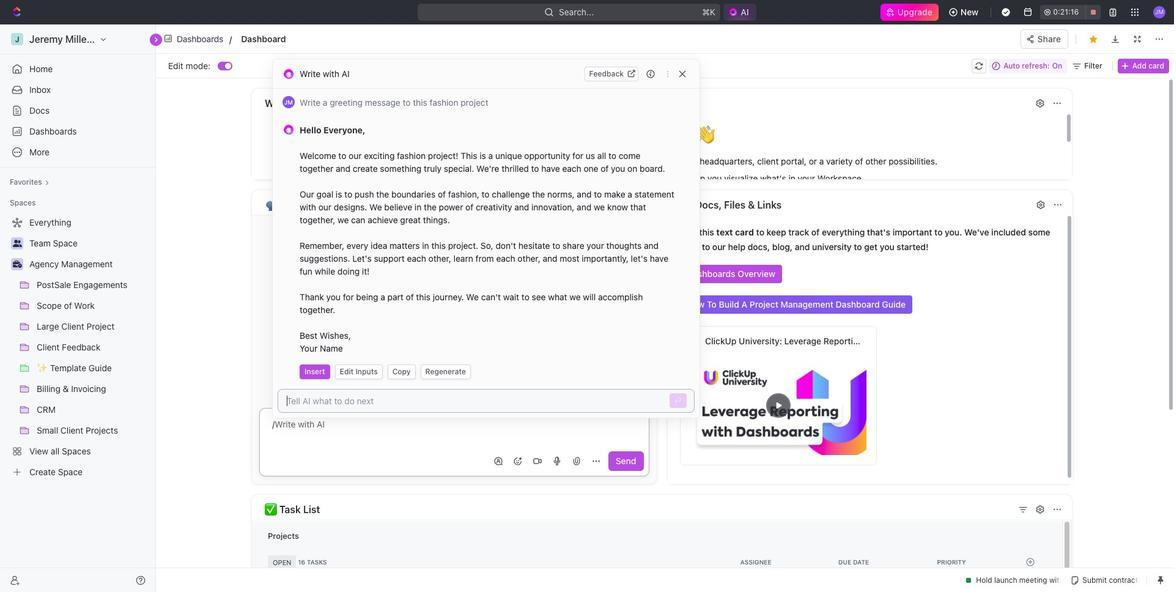 Task type: describe. For each thing, give the bounding box(es) containing it.
card]
[[518, 173, 541, 184]]

portal,
[[781, 156, 807, 166]]

things.
[[423, 215, 450, 225]]

search...
[[559, 7, 594, 17]]

welcome for welcome to clickup dashboards
[[265, 98, 308, 109]]

this is a simple example to show you how dashboards can work as your personal headquarters, client portal, or a variety of other possibilities.
[[378, 156, 940, 166]]

together
[[300, 163, 334, 174]]

to inside button
[[310, 98, 319, 109]]

to up creativity in the left top of the page
[[482, 189, 490, 199]]

2023
[[1045, 30, 1065, 39]]

goal
[[317, 189, 333, 199]]

⏎ button
[[670, 393, 687, 408]]

you left how
[[510, 156, 524, 166]]

dashboard
[[836, 299, 880, 310]]

clickup inside welcome to clickup dashboards button
[[322, 98, 358, 109]]

to left get
[[854, 242, 862, 252]]

0 horizontal spatial help
[[689, 173, 706, 184]]

the down card]
[[532, 189, 545, 199]]

can inside 'our goal is to push the boundaries of fashion, to challenge the norms, and to make a statement with our designs. we believe in the power of creativity and innovation, and we know that together, we can achieve great things.'
[[351, 215, 366, 225]]

👋
[[696, 124, 715, 145]]

our inside to keep track of everything that's important to you. we've included some links to our help docs, blog, and university to get you started!
[[713, 242, 726, 252]]

1 other, from the left
[[429, 253, 451, 264]]

0 vertical spatial at
[[1067, 30, 1074, 39]]

headquarters,
[[700, 156, 755, 166]]

to right all
[[609, 150, 617, 161]]

dashboards inside button
[[360, 98, 416, 109]]

everything
[[822, 227, 865, 237]]

some
[[1029, 227, 1051, 237]]

thank you for being a part of this journey. we can't wait to see what we will accomplish together.
[[300, 292, 646, 315]]

write for write with ai
[[300, 68, 321, 79]]

13,
[[1032, 30, 1043, 39]]

regenerate button
[[421, 365, 471, 379]]

how
[[687, 299, 705, 310]]

a
[[742, 299, 748, 310]]

fashion,
[[448, 189, 480, 199]]

copy button
[[388, 365, 416, 379]]

edit for edit inputs
[[340, 367, 354, 376]]

to left add
[[604, 173, 612, 184]]

started!
[[897, 242, 929, 252]]

to inside remember, every idea matters in this project. so, don't hesitate to share your thoughts and suggestions. let's support each other, learn from each other, and most importantly, let's have fun while doing it!
[[553, 240, 560, 251]]

that
[[631, 202, 646, 212]]

refresh:
[[1022, 61, 1050, 70]]

insert
[[305, 367, 325, 376]]

of down fashion,
[[466, 202, 474, 212]]

Tell AI what to do next text field
[[287, 395, 661, 407]]

new
[[961, 7, 979, 17]]

will
[[583, 292, 596, 302]]

add
[[614, 173, 629, 184]]

our inside 'our goal is to push the boundaries of fashion, to challenge the norms, and to make a statement with our designs. we believe in the power of creativity and innovation, and we know that together, we can achieve great things.'
[[319, 202, 332, 212]]

click
[[454, 173, 474, 184]]

possibilities.
[[889, 156, 938, 166]]

for inside welcome to our exciting fashion project! this is a unique opportunity for us all to come together and create something truly special. we're thrilled to have each one of you on board.
[[573, 150, 584, 161]]

0 horizontal spatial we
[[338, 215, 349, 225]]

of inside welcome to our exciting fashion project! this is a unique opportunity for us all to come together and create something truly special. we're thrilled to have each one of you on board.
[[601, 163, 609, 174]]

thrilled
[[502, 163, 529, 174]]

2 vertical spatial write
[[275, 419, 296, 429]]

dashboards up to
[[687, 269, 736, 279]]

remember,
[[300, 240, 345, 251]]

a inside thank you for being a part of this journey. we can't wait to see what we will accomplish together.
[[381, 292, 385, 302]]

welcome to clickup dashboards
[[265, 98, 416, 109]]

welcome to clickup dashboards button
[[264, 95, 1029, 112]]

while
[[315, 266, 335, 277]]

dashboards up mode: at top
[[177, 33, 223, 44]]

blog,
[[773, 242, 793, 252]]

card inside add card button
[[1149, 61, 1165, 70]]

more
[[632, 173, 652, 184]]

journey.
[[433, 292, 464, 302]]

reporting
[[824, 336, 864, 346]]

chat
[[281, 199, 303, 210]]

important
[[893, 227, 933, 237]]

workspace.
[[818, 173, 864, 184]]

to left the you.
[[935, 227, 943, 237]]

help inside to keep track of everything that's important to you. we've included some links to our help docs, blog, and university to get you started!
[[728, 242, 746, 252]]

to down the everyone,
[[339, 150, 347, 161]]

add card button
[[1118, 58, 1170, 73]]

to keep track of everything that's important to you. we've included some links to our help docs, blog, and university to get you started!
[[682, 227, 1053, 252]]

0 vertical spatial ai
[[342, 68, 350, 79]]

clickup university: leverage reporting with dashboards
[[705, 336, 934, 346]]

sidebar navigation
[[0, 24, 156, 592]]

with right reporting
[[866, 336, 883, 346]]

🗣 chat button
[[264, 196, 597, 214]]

cards
[[654, 173, 676, 184]]

0 horizontal spatial this
[[378, 156, 395, 166]]

statement
[[635, 189, 675, 199]]

a inside welcome to our exciting fashion project! this is a unique opportunity for us all to come together and create something truly special. we're thrilled to have each one of you on board.
[[489, 150, 493, 161]]

together,
[[300, 215, 335, 225]]

0 horizontal spatial each
[[407, 253, 426, 264]]

1 vertical spatial at
[[543, 173, 551, 184]]

welcome for welcome to our exciting fashion project! this is a unique opportunity for us all to come together and create something truly special. we're thrilled to have each one of you on board.
[[300, 150, 336, 161]]

to right "message"
[[403, 97, 411, 108]]

remember, every idea matters in this project. so, don't hesitate to share your thoughts and suggestions. let's support each other, learn from each other, and most importantly, let's have fun while doing it!
[[300, 240, 671, 277]]

boundaries
[[392, 189, 436, 199]]

fun
[[300, 266, 313, 277]]

dashboards down the guide
[[885, 336, 934, 346]]

1 horizontal spatial fashion
[[430, 97, 459, 108]]

this inside thank you for being a part of this journey. we can't wait to see what we will accomplish together.
[[416, 292, 431, 302]]

we inside thank you for being a part of this journey. we can't wait to see what we will accomplish together.
[[466, 292, 479, 302]]

right
[[583, 173, 602, 184]]

project.
[[448, 240, 479, 251]]

spaces
[[10, 198, 36, 207]]

to inside thank you for being a part of this journey. we can't wait to see what we will accomplish together.
[[522, 292, 530, 302]]

home link
[[5, 59, 150, 79]]

with right / in the bottom of the page
[[298, 419, 315, 429]]

new button
[[944, 2, 986, 22]]

/
[[272, 419, 275, 429]]

that's
[[867, 227, 891, 237]]

to up the designs.
[[345, 189, 352, 199]]

add inside button
[[1133, 61, 1147, 70]]

list
[[303, 504, 320, 515]]

importantly,
[[582, 253, 629, 264]]

✅
[[265, 504, 277, 515]]

from
[[476, 253, 494, 264]]

on
[[1053, 61, 1063, 70]]

upgrade
[[898, 7, 933, 17]]

in inside 'our goal is to push the boundaries of fashion, to challenge the norms, and to make a statement with our designs. we believe in the power of creativity and innovation, and we know that together, we can achieve great things.'
[[415, 202, 422, 212]]

thank
[[300, 292, 324, 302]]

a right or
[[820, 156, 824, 166]]

come
[[619, 150, 641, 161]]

is inside welcome to our exciting fashion project! this is a unique opportunity for us all to come together and create something truly special. we're thrilled to have each one of you on board.
[[480, 150, 486, 161]]

for inside thank you for being a part of this journey. we can't wait to see what we will accomplish together.
[[343, 292, 354, 302]]

keep
[[767, 227, 787, 237]]

everyone,
[[324, 125, 366, 135]]

to down personal
[[678, 173, 686, 184]]

of up 'power'
[[438, 189, 446, 199]]

📚
[[681, 199, 693, 210]]

edit inputs
[[340, 367, 378, 376]]

1 vertical spatial dashboards link
[[5, 122, 150, 141]]

of inside to keep track of everything that's important to you. we've included some links to our help docs, blog, and university to get you started!
[[812, 227, 820, 237]]

📚 docs, files & links button
[[680, 196, 1029, 214]]

us
[[586, 150, 595, 161]]

hello
[[300, 125, 322, 135]]

message
[[365, 97, 401, 108]]

board.
[[640, 163, 665, 174]]

learn
[[454, 253, 473, 264]]

this inside welcome to our exciting fashion project! this is a unique opportunity for us all to come together and create something truly special. we're thrilled to have each one of you on board.
[[461, 150, 478, 161]]

1 horizontal spatial each
[[496, 253, 516, 264]]

0 horizontal spatial add
[[499, 173, 516, 184]]

get
[[865, 242, 878, 252]]

add card
[[1133, 61, 1165, 70]]

of inside thank you for being a part of this journey. we can't wait to see what we will accomplish together.
[[406, 292, 414, 302]]

track
[[789, 227, 810, 237]]

management inside sidebar navigation
[[61, 259, 113, 269]]

write for write a greeting message to this fashion project
[[300, 97, 321, 108]]



Task type: locate. For each thing, give the bounding box(es) containing it.
1 vertical spatial add
[[499, 173, 516, 184]]

management
[[61, 259, 113, 269], [781, 299, 834, 310]]

[+
[[488, 173, 497, 184]]

2 horizontal spatial we
[[594, 202, 605, 212]]

0 vertical spatial add
[[1133, 61, 1147, 70]]

this right create
[[378, 156, 395, 166]]

a inside 'our goal is to push the boundaries of fashion, to challenge the norms, and to make a statement with our designs. we believe in the power of creativity and innovation, and we know that together, we can achieve great things.'
[[628, 189, 633, 199]]

2 vertical spatial your
[[587, 240, 604, 251]]

to left show
[[476, 156, 484, 166]]

1 horizontal spatial management
[[781, 299, 834, 310]]

norms,
[[548, 189, 575, 199]]

1 horizontal spatial for
[[573, 150, 584, 161]]

1 horizontal spatial at
[[1067, 30, 1074, 39]]

1 horizontal spatial our
[[349, 150, 362, 161]]

to right jm
[[310, 98, 319, 109]]

1 horizontal spatial clickup
[[705, 336, 737, 346]]

designs.
[[334, 202, 367, 212]]

2 other, from the left
[[518, 253, 541, 264]]

edit inside "button"
[[340, 367, 354, 376]]

click on [+ add card] at the top right to add more cards to help you visualize what's in your workspace.
[[454, 173, 864, 184]]

welcome up together at the left of the page
[[300, 150, 336, 161]]

0 horizontal spatial our
[[319, 202, 332, 212]]

we inside 'our goal is to push the boundaries of fashion, to challenge the norms, and to make a statement with our designs. we believe in the power of creativity and innovation, and we know that together, we can achieve great things.'
[[370, 202, 382, 212]]

let's
[[631, 253, 648, 264]]

1 horizontal spatial in
[[422, 240, 429, 251]]

business time image
[[13, 261, 22, 268]]

0 horizontal spatial for
[[343, 292, 354, 302]]

for left being
[[343, 292, 354, 302]]

one
[[584, 163, 599, 174]]

each down matters
[[407, 253, 426, 264]]

this right "message"
[[413, 97, 427, 108]]

your inside remember, every idea matters in this project. so, don't hesitate to share your thoughts and suggestions. let's support each other, learn from each other, and most importantly, let's have fun while doing it!
[[587, 240, 604, 251]]

and inside to keep track of everything that's important to you. we've included some links to our help docs, blog, and university to get you started!
[[795, 242, 810, 252]]

we left know
[[594, 202, 605, 212]]

and inside welcome to our exciting fashion project! this is a unique opportunity for us all to come together and create something truly special. we're thrilled to have each one of you on board.
[[336, 163, 351, 174]]

on inside welcome to our exciting fashion project! this is a unique opportunity for us all to come together and create something truly special. we're thrilled to have each one of you on board.
[[628, 163, 638, 174]]

ai
[[342, 68, 350, 79], [317, 419, 325, 429]]

clickup down build
[[705, 336, 737, 346]]

0 vertical spatial we
[[370, 202, 382, 212]]

with down our
[[300, 202, 316, 212]]

&
[[748, 199, 755, 210]]

text
[[717, 227, 733, 237]]

visualize
[[724, 173, 758, 184]]

0 vertical spatial can
[[595, 156, 609, 166]]

1 horizontal spatial is
[[397, 156, 404, 166]]

most
[[560, 253, 580, 264]]

other, down hesitate on the top left of page
[[518, 253, 541, 264]]

1 horizontal spatial can
[[595, 156, 609, 166]]

1 horizontal spatial on
[[628, 163, 638, 174]]

accomplish
[[598, 292, 643, 302]]

agency management link
[[29, 255, 148, 274]]

agency
[[29, 259, 59, 269]]

0 horizontal spatial management
[[61, 259, 113, 269]]

it!
[[362, 266, 370, 277]]

of down all
[[601, 163, 609, 174]]

we inside thank you for being a part of this journey. we can't wait to see what we will accomplish together.
[[570, 292, 581, 302]]

of left the other at the right top
[[856, 156, 864, 166]]

1 vertical spatial fashion
[[397, 150, 426, 161]]

0 vertical spatial help
[[689, 173, 706, 184]]

dashboards inside sidebar navigation
[[29, 126, 77, 136]]

our goal is to push the boundaries of fashion, to challenge the norms, and to make a statement with our designs. we believe in the power of creativity and innovation, and we know that together, we can achieve great things.
[[300, 189, 677, 225]]

1 horizontal spatial add
[[1133, 61, 1147, 70]]

welcome inside button
[[265, 98, 308, 109]]

of right part
[[406, 292, 414, 302]]

0 horizontal spatial at
[[543, 173, 551, 184]]

fashion left project
[[430, 97, 459, 108]]

0 horizontal spatial clickup
[[322, 98, 358, 109]]

favorites button
[[5, 175, 54, 190]]

0 horizontal spatial your
[[587, 240, 604, 251]]

so,
[[481, 240, 494, 251]]

at left 1:07
[[1067, 30, 1074, 39]]

is up the we're
[[480, 150, 486, 161]]

have inside remember, every idea matters in this project. so, don't hesitate to share your thoughts and suggestions. let's support each other, learn from each other, and most importantly, let's have fun while doing it!
[[650, 253, 669, 264]]

1 horizontal spatial this
[[461, 150, 478, 161]]

to up "docs,"
[[757, 227, 765, 237]]

see
[[532, 292, 546, 302]]

0 horizontal spatial can
[[351, 215, 366, 225]]

with
[[323, 68, 340, 79], [300, 202, 316, 212], [866, 336, 883, 346], [298, 419, 315, 429]]

challenge
[[492, 189, 530, 199]]

0 vertical spatial your
[[644, 156, 661, 166]]

a left simple on the top left of page
[[406, 156, 411, 166]]

opportunity
[[525, 150, 570, 161]]

in
[[789, 173, 796, 184], [415, 202, 422, 212], [422, 240, 429, 251]]

each inside welcome to our exciting fashion project! this is a unique opportunity for us all to come together and create something truly special. we're thrilled to have each one of you on board.
[[563, 163, 582, 174]]

we up achieve
[[370, 202, 382, 212]]

0 vertical spatial our
[[349, 150, 362, 161]]

power
[[439, 202, 463, 212]]

welcome inside welcome to our exciting fashion project! this is a unique opportunity for us all to come together and create something truly special. we're thrilled to have each one of you on board.
[[300, 150, 336, 161]]

on left [+
[[476, 173, 486, 184]]

our inside welcome to our exciting fashion project! this is a unique opportunity for us all to come together and create something truly special. we're thrilled to have each one of you on board.
[[349, 150, 362, 161]]

a left part
[[381, 292, 385, 302]]

what's
[[761, 173, 787, 184]]

1 vertical spatial write
[[300, 97, 321, 108]]

0 vertical spatial management
[[61, 259, 113, 269]]

this up special.
[[461, 150, 478, 161]]

edit for edit mode:
[[168, 60, 183, 71]]

to down opportunity
[[531, 163, 539, 174]]

overview
[[738, 269, 776, 279]]

0 vertical spatial in
[[789, 173, 796, 184]]

can
[[595, 156, 609, 166], [351, 215, 366, 225]]

0 horizontal spatial on
[[476, 173, 486, 184]]

our
[[300, 189, 314, 199]]

1 vertical spatial card
[[735, 227, 754, 237]]

fashion up something
[[397, 150, 426, 161]]

to down right on the top of the page
[[594, 189, 602, 199]]

university:
[[739, 336, 782, 346]]

have inside welcome to our exciting fashion project! this is a unique opportunity for us all to come together and create something truly special. we're thrilled to have each one of you on board.
[[542, 163, 560, 174]]

dashboards link up mode: at top
[[161, 30, 228, 48]]

to left share
[[553, 240, 560, 251]]

is right goal
[[336, 189, 342, 199]]

your down or
[[798, 173, 816, 184]]

with up the welcome to clickup dashboards
[[323, 68, 340, 79]]

1 horizontal spatial your
[[644, 156, 661, 166]]

0 horizontal spatial ai
[[317, 419, 325, 429]]

2 horizontal spatial is
[[480, 150, 486, 161]]

0 vertical spatial for
[[573, 150, 584, 161]]

of
[[856, 156, 864, 166], [601, 163, 609, 174], [438, 189, 446, 199], [466, 202, 474, 212], [812, 227, 820, 237], [406, 292, 414, 302]]

1 horizontal spatial card
[[1149, 61, 1165, 70]]

of right track
[[812, 227, 820, 237]]

wishes,
[[320, 330, 351, 341]]

you inside thank you for being a part of this journey. we can't wait to see what we will accomplish together.
[[326, 292, 341, 302]]

a up the we're
[[489, 150, 493, 161]]

other
[[866, 156, 887, 166]]

the left the "top"
[[553, 173, 566, 184]]

0:21:16 button
[[1041, 5, 1101, 20]]

dashboards link down docs link
[[5, 122, 150, 141]]

📚 docs, files & links
[[681, 199, 782, 210]]

clickup logo image
[[1114, 29, 1169, 40]]

0 horizontal spatial in
[[415, 202, 422, 212]]

welcome up hello
[[265, 98, 308, 109]]

you inside to keep track of everything that's important to you. we've included some links to our help docs, blog, and university to get you started!
[[880, 242, 895, 252]]

great
[[400, 215, 421, 225]]

0 vertical spatial card
[[1149, 61, 1165, 70]]

in down boundaries
[[415, 202, 422, 212]]

upgrade link
[[881, 4, 939, 21]]

None text field
[[241, 31, 581, 46]]

we left can't at the left of the page
[[466, 292, 479, 302]]

example
[[441, 156, 474, 166]]

card
[[1149, 61, 1165, 70], [735, 227, 754, 237]]

1 vertical spatial for
[[343, 292, 354, 302]]

1 vertical spatial in
[[415, 202, 422, 212]]

you down come
[[611, 163, 625, 174]]

feedback
[[589, 69, 624, 78]]

1 vertical spatial clickup
[[705, 336, 737, 346]]

1 vertical spatial our
[[319, 202, 332, 212]]

dashboards link
[[161, 30, 228, 48], [5, 122, 150, 141]]

know
[[608, 202, 628, 212]]

1 horizontal spatial help
[[728, 242, 746, 252]]

1 horizontal spatial have
[[650, 253, 669, 264]]

to left see
[[522, 292, 530, 302]]

1 vertical spatial we
[[466, 292, 479, 302]]

you inside welcome to our exciting fashion project! this is a unique opportunity for us all to come together and create something truly special. we're thrilled to have each one of you on board.
[[611, 163, 625, 174]]

your
[[644, 156, 661, 166], [798, 173, 816, 184], [587, 240, 604, 251]]

2 vertical spatial we
[[570, 292, 581, 302]]

add right [+
[[499, 173, 516, 184]]

1 horizontal spatial edit
[[340, 367, 354, 376]]

0 vertical spatial have
[[542, 163, 560, 174]]

the up things.
[[424, 202, 437, 212]]

in down portal, on the right
[[789, 173, 796, 184]]

0 horizontal spatial is
[[336, 189, 342, 199]]

on down come
[[628, 163, 638, 174]]

we've
[[965, 227, 990, 237]]

0 horizontal spatial dashboards link
[[5, 122, 150, 141]]

our down goal
[[319, 202, 332, 212]]

your up the importantly,
[[587, 240, 604, 251]]

2 horizontal spatial your
[[798, 173, 816, 184]]

pm
[[1094, 30, 1105, 39]]

clickup inside clickup university: leverage reporting with dashboards link
[[705, 336, 737, 346]]

dashboards up the "top"
[[545, 156, 592, 166]]

edit left mode: at top
[[168, 60, 183, 71]]

at right card]
[[543, 173, 551, 184]]

guide
[[882, 299, 906, 310]]

our down use this text card
[[713, 242, 726, 252]]

0 horizontal spatial edit
[[168, 60, 183, 71]]

1 horizontal spatial ai
[[342, 68, 350, 79]]

with inside 'our goal is to push the boundaries of fashion, to challenge the norms, and to make a statement with our designs. we believe in the power of creativity and innovation, and we know that together, we can achieve great things.'
[[300, 202, 316, 212]]

is inside 'our goal is to push the boundaries of fashion, to challenge the norms, and to make a statement with our designs. we believe in the power of creativity and innovation, and we know that together, we can achieve great things.'
[[336, 189, 342, 199]]

dashboards up the everyone,
[[360, 98, 416, 109]]

1 vertical spatial your
[[798, 173, 816, 184]]

to right links
[[702, 242, 710, 252]]

1 horizontal spatial we
[[466, 292, 479, 302]]

regenerate
[[426, 367, 466, 376]]

and
[[336, 163, 351, 174], [577, 189, 592, 199], [515, 202, 529, 212], [577, 202, 592, 212], [644, 240, 659, 251], [795, 242, 810, 252], [543, 253, 558, 264]]

0 vertical spatial write
[[300, 68, 321, 79]]

let's
[[353, 253, 372, 264]]

0:21:16
[[1054, 7, 1079, 17]]

ai up greeting
[[342, 68, 350, 79]]

we
[[594, 202, 605, 212], [338, 215, 349, 225], [570, 292, 581, 302]]

a left greeting
[[323, 97, 328, 108]]

card down clickup logo
[[1149, 61, 1165, 70]]

this
[[413, 97, 427, 108], [699, 227, 714, 237], [432, 240, 446, 251], [416, 292, 431, 302]]

2 vertical spatial our
[[713, 242, 726, 252]]

1 vertical spatial edit
[[340, 367, 354, 376]]

other,
[[429, 253, 451, 264], [518, 253, 541, 264]]

variety
[[827, 156, 853, 166]]

have right let's
[[650, 253, 669, 264]]

project
[[750, 299, 779, 310]]

0 vertical spatial welcome
[[265, 98, 308, 109]]

0 vertical spatial edit
[[168, 60, 183, 71]]

0 horizontal spatial fashion
[[397, 150, 426, 161]]

0 horizontal spatial card
[[735, 227, 754, 237]]

1 vertical spatial welcome
[[300, 150, 336, 161]]

share button
[[1021, 29, 1069, 49]]

card right text
[[735, 227, 754, 237]]

fashion inside welcome to our exciting fashion project! this is a unique opportunity for us all to come together and create something truly special. we're thrilled to have each one of you on board.
[[397, 150, 426, 161]]

1 horizontal spatial we
[[570, 292, 581, 302]]

this right use
[[699, 227, 714, 237]]

dashboards down docs
[[29, 126, 77, 136]]

1 vertical spatial help
[[728, 242, 746, 252]]

1 vertical spatial have
[[650, 253, 669, 264]]

you up together.
[[326, 292, 341, 302]]

your right as
[[644, 156, 661, 166]]

other, left learn
[[429, 253, 451, 264]]

help down text
[[728, 242, 746, 252]]

in right matters
[[422, 240, 429, 251]]

in inside remember, every idea matters in this project. so, don't hesitate to share your thoughts and suggestions. let's support each other, learn from each other, and most importantly, let's have fun while doing it!
[[422, 240, 429, 251]]

2 horizontal spatial our
[[713, 242, 726, 252]]

wait
[[503, 292, 519, 302]]

this left journey.
[[416, 292, 431, 302]]

mode:
[[186, 60, 211, 71]]

management up leverage
[[781, 299, 834, 310]]

work
[[611, 156, 630, 166]]

you right get
[[880, 242, 895, 252]]

0 vertical spatial fashion
[[430, 97, 459, 108]]

help down personal
[[689, 173, 706, 184]]

as
[[633, 156, 642, 166]]

2 horizontal spatial in
[[789, 173, 796, 184]]

auto refresh: on
[[1004, 61, 1063, 70]]

leverage
[[785, 336, 822, 346]]

clickup up the everyone,
[[322, 98, 358, 109]]

have down opportunity
[[542, 163, 560, 174]]

edit left inputs
[[340, 367, 354, 376]]

thoughts
[[607, 240, 642, 251]]

0 horizontal spatial we
[[370, 202, 382, 212]]

1 vertical spatial we
[[338, 215, 349, 225]]

together.
[[300, 305, 335, 315]]

or
[[809, 156, 817, 166]]

this left project.
[[432, 240, 446, 251]]

links
[[758, 199, 782, 210]]

being
[[356, 292, 378, 302]]

is right exciting
[[397, 156, 404, 166]]

add down clickup logo
[[1133, 61, 1147, 70]]

1 vertical spatial ai
[[317, 419, 325, 429]]

0 horizontal spatial other,
[[429, 253, 451, 264]]

our up create
[[349, 150, 362, 161]]

this inside remember, every idea matters in this project. so, don't hesitate to share your thoughts and suggestions. let's support each other, learn from each other, and most importantly, let's have fun while doing it!
[[432, 240, 446, 251]]

achieve
[[368, 215, 398, 225]]

1 horizontal spatial dashboards link
[[161, 30, 228, 48]]

creativity
[[476, 202, 512, 212]]

1 vertical spatial can
[[351, 215, 366, 225]]

we down the designs.
[[338, 215, 349, 225]]

✅ task list
[[265, 504, 320, 515]]

the right 'push'
[[376, 189, 389, 199]]

0 vertical spatial dashboards link
[[161, 30, 228, 48]]

0 horizontal spatial have
[[542, 163, 560, 174]]

a right make
[[628, 189, 633, 199]]

management right agency
[[61, 259, 113, 269]]

0 vertical spatial we
[[594, 202, 605, 212]]

2 horizontal spatial each
[[563, 163, 582, 174]]

1 vertical spatial management
[[781, 299, 834, 310]]

inbox link
[[5, 80, 150, 100]]

can down the designs.
[[351, 215, 366, 225]]

can left work
[[595, 156, 609, 166]]

1 horizontal spatial other,
[[518, 253, 541, 264]]

add
[[1133, 61, 1147, 70], [499, 173, 516, 184]]

insert button
[[300, 365, 330, 379]]

each left one
[[563, 163, 582, 174]]

you down headquarters,
[[708, 173, 722, 184]]

suggestions.
[[300, 253, 350, 264]]

use
[[682, 227, 697, 237]]

0 vertical spatial clickup
[[322, 98, 358, 109]]

2 vertical spatial in
[[422, 240, 429, 251]]

you
[[510, 156, 524, 166], [611, 163, 625, 174], [708, 173, 722, 184], [880, 242, 895, 252], [326, 292, 341, 302]]



Task type: vqa. For each thing, say whether or not it's contained in the screenshot.
hide
no



